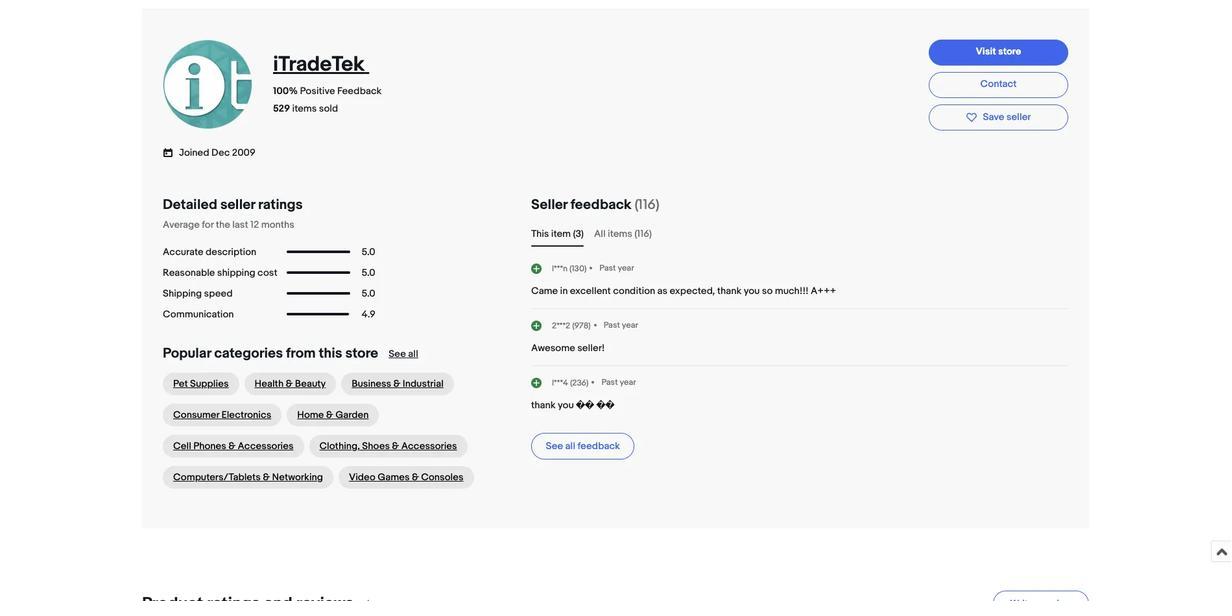 Task type: locate. For each thing, give the bounding box(es) containing it.
seller right save
[[1007, 111, 1032, 123]]

you left so
[[744, 285, 760, 297]]

so
[[762, 285, 773, 297]]

100%
[[273, 85, 298, 97]]

1 horizontal spatial seller
[[1007, 111, 1032, 123]]

came in excellent condition as expected, thank you so much!!! a+++
[[532, 285, 837, 297]]

see down the thank you �� �� in the left bottom of the page
[[546, 440, 564, 452]]

1 horizontal spatial items
[[608, 228, 633, 240]]

dec
[[212, 147, 230, 159]]

��
[[576, 399, 595, 412], [597, 399, 615, 412]]

& inside home & garden link
[[326, 409, 333, 421]]

awesome
[[532, 342, 576, 354]]

excellent
[[570, 285, 611, 297]]

save seller button
[[929, 104, 1069, 130]]

1 �� from the left
[[576, 399, 595, 412]]

0 vertical spatial 5.0
[[362, 246, 376, 258]]

1 vertical spatial all
[[566, 440, 576, 452]]

pet supplies
[[173, 378, 229, 390]]

year up condition at the top of the page
[[618, 263, 635, 273]]

past up excellent
[[600, 263, 616, 273]]

the
[[216, 219, 230, 231]]

(116) right all
[[635, 228, 652, 240]]

2***2
[[552, 320, 571, 331]]

past for you
[[602, 377, 618, 387]]

awesome seller!
[[532, 342, 605, 354]]

1 vertical spatial items
[[608, 228, 633, 240]]

feedback
[[571, 197, 632, 214], [578, 440, 620, 452]]

0 horizontal spatial you
[[558, 399, 574, 412]]

0 horizontal spatial ��
[[576, 399, 595, 412]]

seller
[[532, 197, 568, 214]]

1 vertical spatial you
[[558, 399, 574, 412]]

you
[[744, 285, 760, 297], [558, 399, 574, 412]]

& inside computers/tablets & networking link
[[263, 471, 270, 484]]

3 5.0 from the top
[[362, 287, 376, 300]]

past year for seller!
[[604, 320, 639, 330]]

business & industrial
[[352, 378, 444, 390]]

1 horizontal spatial store
[[999, 45, 1022, 58]]

1 (116) from the top
[[635, 197, 660, 214]]

shoes
[[362, 440, 390, 452]]

cell phones & accessories
[[173, 440, 294, 452]]

0 horizontal spatial items
[[292, 102, 317, 115]]

sold
[[319, 102, 338, 115]]

0 horizontal spatial store
[[346, 345, 379, 362]]

past year right (236)
[[602, 377, 637, 387]]

seller up last
[[221, 197, 255, 214]]

average
[[163, 219, 200, 231]]

see up 'business & industrial'
[[389, 348, 406, 360]]

consumer electronics link
[[163, 404, 282, 426]]

items right all
[[608, 228, 633, 240]]

past right (978)
[[604, 320, 620, 330]]

visit store link
[[929, 39, 1069, 65]]

0 vertical spatial see
[[389, 348, 406, 360]]

seller inside button
[[1007, 111, 1032, 123]]

feedback down the thank you �� �� in the left bottom of the page
[[578, 440, 620, 452]]

0 vertical spatial items
[[292, 102, 317, 115]]

health & beauty
[[255, 378, 326, 390]]

& inside "health & beauty" link
[[286, 378, 293, 390]]

tab list
[[532, 227, 1069, 242]]

visit
[[976, 45, 997, 58]]

home & garden link
[[287, 404, 379, 426]]

see all link
[[389, 348, 418, 360]]

0 vertical spatial thank
[[718, 285, 742, 297]]

0 horizontal spatial accessories
[[238, 440, 294, 452]]

(3)
[[573, 228, 584, 240]]

accessories up consoles
[[402, 440, 457, 452]]

1 horizontal spatial accessories
[[402, 440, 457, 452]]

thank right expected,
[[718, 285, 742, 297]]

1 horizontal spatial thank
[[718, 285, 742, 297]]

2 (116) from the top
[[635, 228, 652, 240]]

�� down (236)
[[576, 399, 595, 412]]

0 vertical spatial all
[[408, 348, 418, 360]]

1 vertical spatial 5.0
[[362, 267, 376, 279]]

description
[[206, 246, 257, 258]]

5.0 for shipping speed
[[362, 287, 376, 300]]

business
[[352, 378, 391, 390]]

(116) for seller feedback (116)
[[635, 197, 660, 214]]

(236)
[[570, 377, 589, 388]]

2 5.0 from the top
[[362, 267, 376, 279]]

video games & consoles link
[[339, 466, 474, 489]]

year down condition at the top of the page
[[622, 320, 639, 330]]

much!!!
[[775, 285, 809, 297]]

5.0 for reasonable shipping cost
[[362, 267, 376, 279]]

consoles
[[421, 471, 464, 484]]

1 horizontal spatial all
[[566, 440, 576, 452]]

itradetek image
[[162, 39, 253, 130]]

2 vertical spatial year
[[620, 377, 637, 387]]

2 vertical spatial past year
[[602, 377, 637, 387]]

contact
[[981, 78, 1017, 90]]

1 vertical spatial thank
[[532, 399, 556, 412]]

garden
[[336, 409, 369, 421]]

clothing,
[[320, 440, 360, 452]]

0 vertical spatial year
[[618, 263, 635, 273]]

from
[[286, 345, 316, 362]]

& inside video games & consoles link
[[412, 471, 419, 484]]

health
[[255, 378, 284, 390]]

& right home
[[326, 409, 333, 421]]

past for seller!
[[604, 320, 620, 330]]

(116)
[[635, 197, 660, 214], [635, 228, 652, 240]]

0 vertical spatial past year
[[600, 263, 635, 273]]

clothing, shoes & accessories link
[[309, 435, 468, 458]]

1 vertical spatial seller
[[221, 197, 255, 214]]

store right visit in the right top of the page
[[999, 45, 1022, 58]]

2 vertical spatial 5.0
[[362, 287, 376, 300]]

0 vertical spatial (116)
[[635, 197, 660, 214]]

this item (3)
[[532, 228, 584, 240]]

accessories up computers/tablets & networking
[[238, 440, 294, 452]]

& right "phones"
[[229, 440, 236, 452]]

past for in
[[600, 263, 616, 273]]

0 vertical spatial you
[[744, 285, 760, 297]]

0 horizontal spatial see
[[389, 348, 406, 360]]

accurate description
[[163, 246, 257, 258]]

1 accessories from the left
[[238, 440, 294, 452]]

store inside "link"
[[999, 45, 1022, 58]]

seller for save
[[1007, 111, 1032, 123]]

store right this
[[346, 345, 379, 362]]

1 vertical spatial past
[[604, 320, 620, 330]]

1 vertical spatial (116)
[[635, 228, 652, 240]]

1 horizontal spatial ��
[[597, 399, 615, 412]]

see all feedback link
[[532, 433, 635, 460]]

529
[[273, 102, 290, 115]]

1 vertical spatial past year
[[604, 320, 639, 330]]

l***n
[[552, 263, 568, 274]]

last
[[232, 219, 248, 231]]

& right shoes at the left of page
[[392, 440, 399, 452]]

0 vertical spatial store
[[999, 45, 1022, 58]]

seller feedback (116)
[[532, 197, 660, 214]]

past year down condition at the top of the page
[[604, 320, 639, 330]]

home & garden
[[297, 409, 369, 421]]

5.0
[[362, 246, 376, 258], [362, 267, 376, 279], [362, 287, 376, 300]]

0 vertical spatial seller
[[1007, 111, 1032, 123]]

accurate
[[163, 246, 204, 258]]

as
[[658, 285, 668, 297]]

& right health
[[286, 378, 293, 390]]

1 horizontal spatial see
[[546, 440, 564, 452]]

feedback up all
[[571, 197, 632, 214]]

items
[[292, 102, 317, 115], [608, 228, 633, 240]]

past year up condition at the top of the page
[[600, 263, 635, 273]]

all up industrial
[[408, 348, 418, 360]]

& inside clothing, shoes & accessories link
[[392, 440, 399, 452]]

& left networking
[[263, 471, 270, 484]]

thank
[[718, 285, 742, 297], [532, 399, 556, 412]]

all down the thank you �� �� in the left bottom of the page
[[566, 440, 576, 452]]

l***n (130)
[[552, 263, 587, 274]]

1 vertical spatial store
[[346, 345, 379, 362]]

�� up see all feedback
[[597, 399, 615, 412]]

0 horizontal spatial thank
[[532, 399, 556, 412]]

1 5.0 from the top
[[362, 246, 376, 258]]

cell
[[173, 440, 191, 452]]

came
[[532, 285, 558, 297]]

thank down l***4
[[532, 399, 556, 412]]

visit store
[[976, 45, 1022, 58]]

100% positive feedback 529 items sold
[[273, 85, 382, 115]]

0 vertical spatial past
[[600, 263, 616, 273]]

1 vertical spatial see
[[546, 440, 564, 452]]

year
[[618, 263, 635, 273], [622, 320, 639, 330], [620, 377, 637, 387]]

accessories
[[238, 440, 294, 452], [402, 440, 457, 452]]

past
[[600, 263, 616, 273], [604, 320, 620, 330], [602, 377, 618, 387]]

& right games
[[412, 471, 419, 484]]

0 horizontal spatial all
[[408, 348, 418, 360]]

& right business
[[394, 378, 401, 390]]

cost
[[258, 267, 278, 279]]

accessories for clothing, shoes & accessories
[[402, 440, 457, 452]]

&
[[286, 378, 293, 390], [394, 378, 401, 390], [326, 409, 333, 421], [229, 440, 236, 452], [392, 440, 399, 452], [263, 471, 270, 484], [412, 471, 419, 484]]

you down l***4 (236)
[[558, 399, 574, 412]]

2 vertical spatial past
[[602, 377, 618, 387]]

year right (236)
[[620, 377, 637, 387]]

store
[[999, 45, 1022, 58], [346, 345, 379, 362]]

pet supplies link
[[163, 373, 239, 395]]

past right (236)
[[602, 377, 618, 387]]

items down "positive"
[[292, 102, 317, 115]]

see all
[[389, 348, 418, 360]]

1 horizontal spatial you
[[744, 285, 760, 297]]

itradetek
[[273, 52, 365, 77]]

past year for you
[[602, 377, 637, 387]]

past year for in
[[600, 263, 635, 273]]

0 horizontal spatial seller
[[221, 197, 255, 214]]

(116) up all items (116)
[[635, 197, 660, 214]]

2 accessories from the left
[[402, 440, 457, 452]]



Task type: vqa. For each thing, say whether or not it's contained in the screenshot.


Task type: describe. For each thing, give the bounding box(es) containing it.
popular categories from this store
[[163, 345, 379, 362]]

clothing, shoes & accessories
[[320, 440, 457, 452]]

2 �� from the left
[[597, 399, 615, 412]]

detailed seller ratings
[[163, 197, 303, 214]]

& inside the cell phones & accessories link
[[229, 440, 236, 452]]

supplies
[[190, 378, 229, 390]]

see for see all
[[389, 348, 406, 360]]

all items (116)
[[594, 228, 652, 240]]

itradetek link
[[273, 52, 369, 77]]

categories
[[214, 345, 283, 362]]

all for see all feedback
[[566, 440, 576, 452]]

computers/tablets & networking
[[173, 471, 323, 484]]

detailed
[[163, 197, 217, 214]]

networking
[[272, 471, 323, 484]]

year for ��
[[620, 377, 637, 387]]

this
[[319, 345, 342, 362]]

tab list containing this item (3)
[[532, 227, 1069, 242]]

reasonable shipping cost
[[163, 267, 278, 279]]

4.9
[[362, 308, 376, 320]]

l***4
[[552, 377, 569, 388]]

shipping
[[217, 267, 256, 279]]

1 vertical spatial year
[[622, 320, 639, 330]]

shipping
[[163, 287, 202, 300]]

average for the last 12 months
[[163, 219, 295, 231]]

thank you �� ��
[[532, 399, 615, 412]]

(978)
[[573, 320, 591, 331]]

home
[[297, 409, 324, 421]]

0 vertical spatial feedback
[[571, 197, 632, 214]]

pet
[[173, 378, 188, 390]]

contact link
[[929, 72, 1069, 98]]

phones
[[194, 440, 226, 452]]

a+++
[[811, 285, 837, 297]]

beauty
[[295, 378, 326, 390]]

video games & consoles
[[349, 471, 464, 484]]

consumer
[[173, 409, 219, 421]]

health & beauty link
[[244, 373, 336, 395]]

video
[[349, 471, 376, 484]]

industrial
[[403, 378, 444, 390]]

months
[[261, 219, 295, 231]]

for
[[202, 219, 214, 231]]

(130)
[[570, 263, 587, 274]]

see all feedback
[[546, 440, 620, 452]]

1 vertical spatial feedback
[[578, 440, 620, 452]]

electronics
[[222, 409, 271, 421]]

items inside 100% positive feedback 529 items sold
[[292, 102, 317, 115]]

reasonable
[[163, 267, 215, 279]]

consumer electronics
[[173, 409, 271, 421]]

games
[[378, 471, 410, 484]]

2***2 (978)
[[552, 320, 591, 331]]

communication
[[163, 308, 234, 320]]

expected,
[[670, 285, 715, 297]]

joined
[[179, 147, 209, 159]]

5.0 for accurate description
[[362, 246, 376, 258]]

positive
[[300, 85, 335, 97]]

year for condition
[[618, 263, 635, 273]]

this
[[532, 228, 549, 240]]

in
[[561, 285, 568, 297]]

speed
[[204, 287, 233, 300]]

item
[[552, 228, 571, 240]]

computers/tablets
[[173, 471, 261, 484]]

l***4 (236)
[[552, 377, 589, 388]]

computers/tablets & networking link
[[163, 466, 334, 489]]

feedback
[[337, 85, 382, 97]]

all for see all
[[408, 348, 418, 360]]

popular
[[163, 345, 211, 362]]

seller for detailed
[[221, 197, 255, 214]]

& inside business & industrial link
[[394, 378, 401, 390]]

accessories for cell phones & accessories
[[238, 440, 294, 452]]

2009
[[232, 147, 256, 159]]

(116) for all items (116)
[[635, 228, 652, 240]]

seller!
[[578, 342, 605, 354]]

text__icon wrapper image
[[163, 146, 179, 158]]

see for see all feedback
[[546, 440, 564, 452]]

joined dec 2009
[[179, 147, 256, 159]]

shipping speed
[[163, 287, 233, 300]]

business & industrial link
[[342, 373, 454, 395]]



